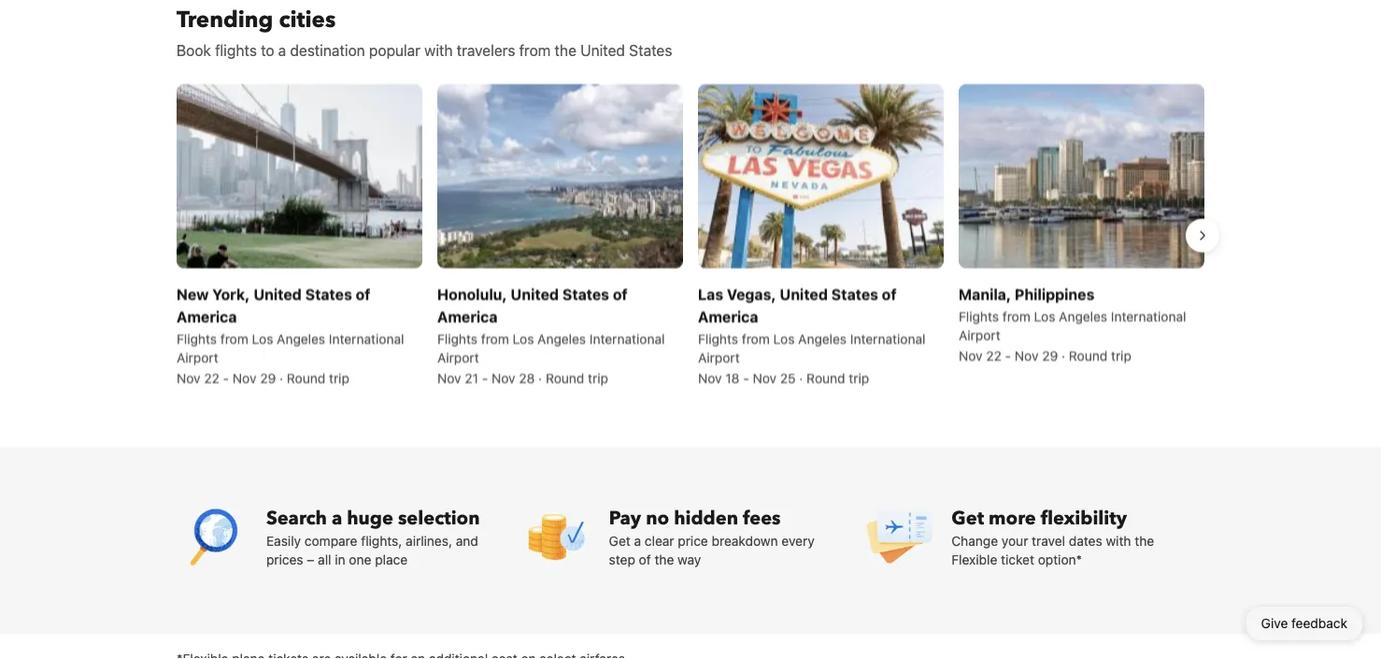 Task type: vqa. For each thing, say whether or not it's contained in the screenshot.


Task type: locate. For each thing, give the bounding box(es) containing it.
0 horizontal spatial 22
[[204, 370, 220, 386]]

your
[[1002, 533, 1029, 548]]

a inside search a huge selection easily compare flights, airlines, and prices – all in one place
[[332, 505, 342, 531]]

one
[[349, 552, 372, 567]]

international
[[1111, 308, 1187, 324], [329, 331, 404, 346], [590, 331, 665, 346], [851, 331, 926, 346]]

the right dates
[[1135, 533, 1155, 548]]

nov down york, at left
[[233, 370, 257, 386]]

1 america from the left
[[177, 308, 237, 325]]

america down las
[[698, 308, 759, 325]]

place
[[375, 552, 408, 567]]

0 vertical spatial 22
[[987, 348, 1002, 363]]

honolulu, united states of america flights from los angeles international airport nov 21 - nov 28 · round trip
[[437, 285, 665, 386]]

from down 'honolulu,'
[[481, 331, 509, 346]]

of
[[356, 285, 371, 303], [613, 285, 628, 303], [882, 285, 897, 303], [639, 552, 651, 567]]

1 vertical spatial the
[[1135, 533, 1155, 548]]

get up step
[[609, 533, 631, 548]]

the right travelers
[[555, 41, 577, 59]]

22
[[987, 348, 1002, 363], [204, 370, 220, 386]]

2 horizontal spatial america
[[698, 308, 759, 325]]

airlines,
[[406, 533, 452, 548]]

- down manila,
[[1006, 348, 1012, 363]]

0 vertical spatial the
[[555, 41, 577, 59]]

flexible
[[952, 552, 998, 567]]

nov
[[959, 348, 983, 363], [1015, 348, 1039, 363], [177, 370, 201, 386], [233, 370, 257, 386], [437, 370, 461, 386], [492, 370, 516, 386], [698, 370, 722, 386], [753, 370, 777, 386]]

2 horizontal spatial a
[[634, 533, 641, 548]]

way
[[678, 552, 701, 567]]

from inside new york, united states of america flights from los angeles international airport nov 22 - nov 29 · round trip
[[220, 331, 249, 346]]

0 horizontal spatial 29
[[260, 370, 276, 386]]

flights up 18
[[698, 331, 738, 346]]

manila, philippines flights from los angeles international airport nov 22 - nov 29 · round trip
[[959, 285, 1187, 363]]

easily
[[266, 533, 301, 548]]

a
[[278, 41, 286, 59], [332, 505, 342, 531], [634, 533, 641, 548]]

breakdown
[[712, 533, 778, 548]]

airport inside manila, philippines flights from los angeles international airport nov 22 - nov 29 · round trip
[[959, 327, 1001, 343]]

trip inside new york, united states of america flights from los angeles international airport nov 22 - nov 29 · round trip
[[329, 370, 350, 386]]

america inside new york, united states of america flights from los angeles international airport nov 22 - nov 29 · round trip
[[177, 308, 237, 325]]

nov left 18
[[698, 370, 722, 386]]

- down york, at left
[[223, 370, 229, 386]]

the inside trending cities book flights to a destination popular with travelers from the united states
[[555, 41, 577, 59]]

airport up 21 at the left
[[437, 350, 479, 365]]

los
[[1034, 308, 1056, 324], [252, 331, 273, 346], [513, 331, 534, 346], [774, 331, 795, 346]]

popular
[[369, 41, 421, 59]]

3 america from the left
[[698, 308, 759, 325]]

0 horizontal spatial a
[[278, 41, 286, 59]]

a up the compare
[[332, 505, 342, 531]]

change
[[952, 533, 998, 548]]

region containing new york, united states of america
[[162, 76, 1220, 395]]

from down manila,
[[1003, 308, 1031, 324]]

-
[[1006, 348, 1012, 363], [223, 370, 229, 386], [482, 370, 488, 386], [743, 370, 749, 386]]

1 horizontal spatial with
[[1106, 533, 1132, 548]]

from down vegas,
[[742, 331, 770, 346]]

· inside manila, philippines flights from los angeles international airport nov 22 - nov 29 · round trip
[[1062, 348, 1066, 363]]

philippines
[[1015, 285, 1095, 303]]

with right dates
[[1106, 533, 1132, 548]]

28
[[519, 370, 535, 386]]

a inside "pay no hidden fees get a clear price breakdown every step of the way"
[[634, 533, 641, 548]]

honolulu, united states of america image
[[437, 83, 683, 268]]

destination
[[290, 41, 365, 59]]

united inside honolulu, united states of america flights from los angeles international airport nov 21 - nov 28 · round trip
[[511, 285, 559, 303]]

states
[[629, 41, 672, 59], [305, 285, 352, 303], [563, 285, 609, 303], [832, 285, 879, 303]]

trending
[[177, 4, 273, 35]]

las
[[698, 285, 724, 303]]

with right popular
[[425, 41, 453, 59]]

1 horizontal spatial america
[[437, 308, 498, 325]]

flights down manila,
[[959, 308, 999, 324]]

22 inside manila, philippines flights from los angeles international airport nov 22 - nov 29 · round trip
[[987, 348, 1002, 363]]

trip
[[1112, 348, 1132, 363], [329, 370, 350, 386], [588, 370, 609, 386], [849, 370, 870, 386]]

29
[[1043, 348, 1058, 363], [260, 370, 276, 386]]

angeles
[[1059, 308, 1108, 324], [277, 331, 325, 346], [538, 331, 586, 346], [798, 331, 847, 346]]

1 horizontal spatial 29
[[1043, 348, 1058, 363]]

1 vertical spatial 22
[[204, 370, 220, 386]]

- right 18
[[743, 370, 749, 386]]

airport
[[959, 327, 1001, 343], [177, 350, 218, 365], [437, 350, 479, 365], [698, 350, 740, 365]]

trip inside honolulu, united states of america flights from los angeles international airport nov 21 - nov 28 · round trip
[[588, 370, 609, 386]]

flights down the new
[[177, 331, 217, 346]]

international inside manila, philippines flights from los angeles international airport nov 22 - nov 29 · round trip
[[1111, 308, 1187, 324]]

huge
[[347, 505, 393, 531]]

· inside honolulu, united states of america flights from los angeles international airport nov 21 - nov 28 · round trip
[[539, 370, 542, 386]]

2 america from the left
[[437, 308, 498, 325]]

the down the clear
[[655, 552, 674, 567]]

more
[[989, 505, 1036, 531]]

america for new
[[177, 308, 237, 325]]

22 down the new
[[204, 370, 220, 386]]

travel
[[1032, 533, 1066, 548]]

flights
[[959, 308, 999, 324], [177, 331, 217, 346], [437, 331, 478, 346], [698, 331, 738, 346]]

get up change
[[952, 505, 984, 531]]

from right travelers
[[519, 41, 551, 59]]

states inside trending cities book flights to a destination popular with travelers from the united states
[[629, 41, 672, 59]]

29 inside new york, united states of america flights from los angeles international airport nov 22 - nov 29 · round trip
[[260, 370, 276, 386]]

america
[[177, 308, 237, 325], [437, 308, 498, 325], [698, 308, 759, 325]]

flexibility
[[1041, 505, 1127, 531]]

1 vertical spatial get
[[609, 533, 631, 548]]

- inside las vegas, united states of america flights from los angeles international airport nov 18 - nov 25 · round trip
[[743, 370, 749, 386]]

·
[[1062, 348, 1066, 363], [280, 370, 283, 386], [539, 370, 542, 386], [800, 370, 803, 386]]

a right to
[[278, 41, 286, 59]]

- inside honolulu, united states of america flights from los angeles international airport nov 21 - nov 28 · round trip
[[482, 370, 488, 386]]

selection
[[398, 505, 480, 531]]

2 horizontal spatial the
[[1135, 533, 1155, 548]]

america down the new
[[177, 308, 237, 325]]

a for pay
[[634, 533, 641, 548]]

0 vertical spatial get
[[952, 505, 984, 531]]

of inside new york, united states of america flights from los angeles international airport nov 22 - nov 29 · round trip
[[356, 285, 371, 303]]

trip inside las vegas, united states of america flights from los angeles international airport nov 18 - nov 25 · round trip
[[849, 370, 870, 386]]

airport up 18
[[698, 350, 740, 365]]

1 horizontal spatial the
[[655, 552, 674, 567]]

flights up 21 at the left
[[437, 331, 478, 346]]

1 vertical spatial a
[[332, 505, 342, 531]]

0 vertical spatial with
[[425, 41, 453, 59]]

22 inside new york, united states of america flights from los angeles international airport nov 22 - nov 29 · round trip
[[204, 370, 220, 386]]

york,
[[212, 285, 250, 303]]

las vegas, united states of america flights from los angeles international airport nov 18 - nov 25 · round trip
[[698, 285, 926, 386]]

airport down manila,
[[959, 327, 1001, 343]]

los inside las vegas, united states of america flights from los angeles international airport nov 18 - nov 25 · round trip
[[774, 331, 795, 346]]

25
[[780, 370, 796, 386]]

airport inside new york, united states of america flights from los angeles international airport nov 22 - nov 29 · round trip
[[177, 350, 218, 365]]

0 vertical spatial 29
[[1043, 348, 1058, 363]]

from
[[519, 41, 551, 59], [1003, 308, 1031, 324], [220, 331, 249, 346], [481, 331, 509, 346], [742, 331, 770, 346]]

flights
[[215, 41, 257, 59]]

united
[[581, 41, 625, 59], [254, 285, 302, 303], [511, 285, 559, 303], [780, 285, 828, 303]]

0 horizontal spatial get
[[609, 533, 631, 548]]

airport down the new
[[177, 350, 218, 365]]

get
[[952, 505, 984, 531], [609, 533, 631, 548]]

22 down manila,
[[987, 348, 1002, 363]]

- right 21 at the left
[[482, 370, 488, 386]]

states inside las vegas, united states of america flights from los angeles international airport nov 18 - nov 25 · round trip
[[832, 285, 879, 303]]

los inside honolulu, united states of america flights from los angeles international airport nov 21 - nov 28 · round trip
[[513, 331, 534, 346]]

america down 'honolulu,'
[[437, 308, 498, 325]]

prices
[[266, 552, 303, 567]]

all
[[318, 552, 331, 567]]

angeles inside manila, philippines flights from los angeles international airport nov 22 - nov 29 · round trip
[[1059, 308, 1108, 324]]

1 horizontal spatial 22
[[987, 348, 1002, 363]]

and
[[456, 533, 478, 548]]

with
[[425, 41, 453, 59], [1106, 533, 1132, 548]]

search
[[266, 505, 327, 531]]

get inside get more flexibility change your travel dates with the flexible ticket option*
[[952, 505, 984, 531]]

flights inside manila, philippines flights from los angeles international airport nov 22 - nov 29 · round trip
[[959, 308, 999, 324]]

a left the clear
[[634, 533, 641, 548]]

united inside las vegas, united states of america flights from los angeles international airport nov 18 - nov 25 · round trip
[[780, 285, 828, 303]]

1 horizontal spatial a
[[332, 505, 342, 531]]

ticket
[[1001, 552, 1035, 567]]

los inside new york, united states of america flights from los angeles international airport nov 22 - nov 29 · round trip
[[252, 331, 273, 346]]

trending cities book flights to a destination popular with travelers from the united states
[[177, 4, 672, 59]]

1 vertical spatial 29
[[260, 370, 276, 386]]

clear
[[645, 533, 675, 548]]

0 horizontal spatial the
[[555, 41, 577, 59]]

round
[[1069, 348, 1108, 363], [287, 370, 326, 386], [546, 370, 585, 386], [807, 370, 846, 386]]

2 vertical spatial the
[[655, 552, 674, 567]]

of inside las vegas, united states of america flights from los angeles international airport nov 18 - nov 25 · round trip
[[882, 285, 897, 303]]

region
[[162, 76, 1220, 395]]

2 vertical spatial a
[[634, 533, 641, 548]]

1 horizontal spatial get
[[952, 505, 984, 531]]

round inside honolulu, united states of america flights from los angeles international airport nov 21 - nov 28 · round trip
[[546, 370, 585, 386]]

every
[[782, 533, 815, 548]]

nov down philippines
[[1015, 348, 1039, 363]]

america inside las vegas, united states of america flights from los angeles international airport nov 18 - nov 25 · round trip
[[698, 308, 759, 325]]

airport inside las vegas, united states of america flights from los angeles international airport nov 18 - nov 25 · round trip
[[698, 350, 740, 365]]

in
[[335, 552, 346, 567]]

from down york, at left
[[220, 331, 249, 346]]

0 horizontal spatial with
[[425, 41, 453, 59]]

the
[[555, 41, 577, 59], [1135, 533, 1155, 548], [655, 552, 674, 567]]

1 vertical spatial with
[[1106, 533, 1132, 548]]

0 horizontal spatial america
[[177, 308, 237, 325]]

0 vertical spatial a
[[278, 41, 286, 59]]

book
[[177, 41, 211, 59]]

new york, united states of america image
[[177, 83, 423, 268]]

a inside trending cities book flights to a destination popular with travelers from the united states
[[278, 41, 286, 59]]



Task type: describe. For each thing, give the bounding box(es) containing it.
give
[[1262, 616, 1288, 631]]

nov left 25
[[753, 370, 777, 386]]

round inside manila, philippines flights from los angeles international airport nov 22 - nov 29 · round trip
[[1069, 348, 1108, 363]]

nov left 21 at the left
[[437, 370, 461, 386]]

of inside "pay no hidden fees get a clear price breakdown every step of the way"
[[639, 552, 651, 567]]

give feedback
[[1262, 616, 1348, 631]]

new york, united states of america flights from los angeles international airport nov 22 - nov 29 · round trip
[[177, 285, 404, 386]]

to
[[261, 41, 274, 59]]

21
[[465, 370, 479, 386]]

travelers
[[457, 41, 515, 59]]

compare
[[305, 533, 358, 548]]

united inside trending cities book flights to a destination popular with travelers from the united states
[[581, 41, 625, 59]]

pay no hidden fees get a clear price breakdown every step of the way
[[609, 505, 815, 567]]

search a huge selection easily compare flights, airlines, and prices – all in one place
[[266, 505, 480, 567]]

trip inside manila, philippines flights from los angeles international airport nov 22 - nov 29 · round trip
[[1112, 348, 1132, 363]]

dates
[[1069, 533, 1103, 548]]

- inside new york, united states of america flights from los angeles international airport nov 22 - nov 29 · round trip
[[223, 370, 229, 386]]

international inside new york, united states of america flights from los angeles international airport nov 22 - nov 29 · round trip
[[329, 331, 404, 346]]

america for las
[[698, 308, 759, 325]]

las vegas, united states of america image
[[698, 83, 944, 268]]

flights,
[[361, 533, 402, 548]]

nov left 28 on the bottom left
[[492, 370, 516, 386]]

price
[[678, 533, 708, 548]]

with inside trending cities book flights to a destination popular with travelers from the united states
[[425, 41, 453, 59]]

–
[[307, 552, 314, 567]]

fees
[[743, 505, 781, 531]]

united inside new york, united states of america flights from los angeles international airport nov 22 - nov 29 · round trip
[[254, 285, 302, 303]]

a for trending
[[278, 41, 286, 59]]

angeles inside honolulu, united states of america flights from los angeles international airport nov 21 - nov 28 · round trip
[[538, 331, 586, 346]]

airport inside honolulu, united states of america flights from los angeles international airport nov 21 - nov 28 · round trip
[[437, 350, 479, 365]]

the inside get more flexibility change your travel dates with the flexible ticket option*
[[1135, 533, 1155, 548]]

with inside get more flexibility change your travel dates with the flexible ticket option*
[[1106, 533, 1132, 548]]

round inside new york, united states of america flights from los angeles international airport nov 22 - nov 29 · round trip
[[287, 370, 326, 386]]

flights inside honolulu, united states of america flights from los angeles international airport nov 21 - nov 28 · round trip
[[437, 331, 478, 346]]

cities
[[279, 4, 336, 35]]

· inside las vegas, united states of america flights from los angeles international airport nov 18 - nov 25 · round trip
[[800, 370, 803, 386]]

hidden
[[674, 505, 738, 531]]

18
[[726, 370, 740, 386]]

states inside honolulu, united states of america flights from los angeles international airport nov 21 - nov 28 · round trip
[[563, 285, 609, 303]]

get more flexibility change your travel dates with the flexible ticket option*
[[952, 505, 1155, 567]]

angeles inside las vegas, united states of america flights from los angeles international airport nov 18 - nov 25 · round trip
[[798, 331, 847, 346]]

states inside new york, united states of america flights from los angeles international airport nov 22 - nov 29 · round trip
[[305, 285, 352, 303]]

nov down manila,
[[959, 348, 983, 363]]

international inside honolulu, united states of america flights from los angeles international airport nov 21 - nov 28 · round trip
[[590, 331, 665, 346]]

get inside "pay no hidden fees get a clear price breakdown every step of the way"
[[609, 533, 631, 548]]

round inside las vegas, united states of america flights from los angeles international airport nov 18 - nov 25 · round trip
[[807, 370, 846, 386]]

manila,
[[959, 285, 1012, 303]]

29 inside manila, philippines flights from los angeles international airport nov 22 - nov 29 · round trip
[[1043, 348, 1058, 363]]

the inside "pay no hidden fees get a clear price breakdown every step of the way"
[[655, 552, 674, 567]]

from inside las vegas, united states of america flights from los angeles international airport nov 18 - nov 25 · round trip
[[742, 331, 770, 346]]

· inside new york, united states of america flights from los angeles international airport nov 22 - nov 29 · round trip
[[280, 370, 283, 386]]

give feedback button
[[1247, 607, 1363, 640]]

honolulu,
[[437, 285, 507, 303]]

step
[[609, 552, 636, 567]]

flights inside new york, united states of america flights from los angeles international airport nov 22 - nov 29 · round trip
[[177, 331, 217, 346]]

vegas,
[[727, 285, 776, 303]]

no
[[646, 505, 669, 531]]

los inside manila, philippines flights from los angeles international airport nov 22 - nov 29 · round trip
[[1034, 308, 1056, 324]]

new
[[177, 285, 209, 303]]

from inside manila, philippines flights from los angeles international airport nov 22 - nov 29 · round trip
[[1003, 308, 1031, 324]]

option*
[[1038, 552, 1083, 567]]

manila, philippines image
[[959, 83, 1205, 268]]

from inside honolulu, united states of america flights from los angeles international airport nov 21 - nov 28 · round trip
[[481, 331, 509, 346]]

angeles inside new york, united states of america flights from los angeles international airport nov 22 - nov 29 · round trip
[[277, 331, 325, 346]]

from inside trending cities book flights to a destination popular with travelers from the united states
[[519, 41, 551, 59]]

- inside manila, philippines flights from los angeles international airport nov 22 - nov 29 · round trip
[[1006, 348, 1012, 363]]

pay
[[609, 505, 641, 531]]

feedback
[[1292, 616, 1348, 631]]

america inside honolulu, united states of america flights from los angeles international airport nov 21 - nov 28 · round trip
[[437, 308, 498, 325]]

of inside honolulu, united states of america flights from los angeles international airport nov 21 - nov 28 · round trip
[[613, 285, 628, 303]]

flights inside las vegas, united states of america flights from los angeles international airport nov 18 - nov 25 · round trip
[[698, 331, 738, 346]]

international inside las vegas, united states of america flights from los angeles international airport nov 18 - nov 25 · round trip
[[851, 331, 926, 346]]

nov down the new
[[177, 370, 201, 386]]



